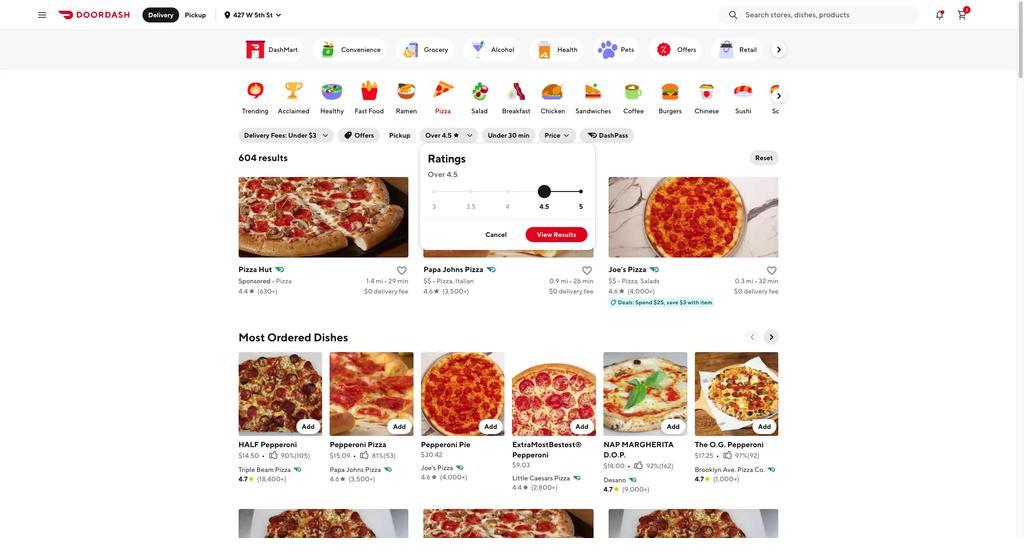 Task type: vqa. For each thing, say whether or not it's contained in the screenshot.
Sushi and Teri the 4.7
no



Task type: describe. For each thing, give the bounding box(es) containing it.
view results button
[[526, 227, 588, 242]]

$$ for joe's
[[609, 278, 616, 285]]

1 vertical spatial over
[[428, 170, 445, 179]]

joe's pizza for (4,000+)
[[421, 465, 453, 472]]

triple
[[238, 466, 255, 474]]

view results
[[537, 231, 576, 239]]

ratings
[[428, 152, 466, 165]]

$30.42
[[421, 451, 443, 459]]

delivery for delivery
[[148, 11, 174, 19]]

under inside the under 30 min 'button'
[[488, 132, 507, 139]]

pepperoni up 97%(92)
[[727, 441, 764, 450]]

dashmart image
[[244, 38, 267, 61]]

reset button
[[750, 151, 779, 166]]

• for $$ • pizza, salads
[[618, 278, 620, 285]]

add for half pepperoni
[[302, 423, 315, 431]]

97%(92)
[[735, 452, 760, 460]]

food
[[369, 107, 384, 115]]

breakfast
[[502, 107, 531, 115]]

italian
[[455, 278, 474, 285]]

2 vertical spatial 4.5
[[539, 203, 549, 210]]

1 button
[[953, 5, 972, 24]]

fast food
[[355, 107, 384, 115]]

$$ for papa
[[424, 278, 431, 285]]

• left 29
[[384, 278, 387, 285]]

$9.03
[[512, 462, 530, 469]]

ave.
[[723, 466, 736, 474]]

pizza down 81%(53)
[[365, 466, 381, 474]]

chinese
[[695, 107, 719, 115]]

427 w 5th st button
[[224, 11, 282, 19]]

4.6 down $15.09
[[330, 476, 339, 483]]

4.6 up deals:
[[609, 288, 618, 295]]

0 vertical spatial next button of carousel image
[[774, 91, 783, 101]]

results
[[554, 231, 576, 239]]

half pepperoni
[[238, 441, 297, 450]]

delivery for papa johns pizza
[[559, 288, 583, 295]]

2 add from the left
[[393, 423, 406, 431]]

add for nap margherita d.o.p.
[[667, 423, 680, 431]]

26
[[573, 278, 581, 285]]

1 vertical spatial 4.5
[[447, 170, 458, 179]]

1.4
[[366, 278, 374, 285]]

over inside button
[[425, 132, 441, 139]]

grocery link
[[396, 38, 454, 62]]

save
[[667, 299, 678, 306]]

3.5
[[466, 203, 476, 210]]

4.7 for nap margherita d.o.p.
[[604, 486, 613, 494]]

1 horizontal spatial offers
[[677, 46, 696, 53]]

pie
[[459, 441, 470, 450]]

papa for 0.9 mi • 26 min
[[424, 265, 441, 274]]

pizza up italian
[[465, 265, 484, 274]]

• for $14.50 •
[[262, 452, 265, 460]]

convenience
[[341, 46, 381, 53]]

3.5 stars and over image
[[469, 190, 473, 194]]

29
[[388, 278, 396, 285]]

dashmart
[[268, 46, 298, 53]]

pizza, for pizza
[[622, 278, 639, 285]]

joe's for 0.3 mi • 32 min
[[609, 265, 626, 274]]

soup
[[772, 107, 788, 115]]

delivery button
[[143, 7, 179, 22]]

most ordered dishes
[[238, 331, 348, 344]]

dashpass
[[599, 132, 628, 139]]

dashpass button
[[580, 128, 634, 143]]

fee for pizza hut
[[399, 288, 409, 295]]

salad
[[471, 107, 488, 115]]

grocery image
[[400, 38, 422, 61]]

• for sponsored • pizza
[[272, 278, 275, 285]]

• left the 26
[[569, 278, 572, 285]]

4.5 inside button
[[442, 132, 452, 139]]

cancel
[[486, 231, 507, 239]]

dashmart link
[[240, 38, 304, 62]]

Store search: begin typing to search for stores available on DoorDash text field
[[746, 10, 913, 20]]

joe's pizza for 0.3 mi • 32 min
[[609, 265, 647, 274]]

min inside 'button'
[[518, 132, 530, 139]]

deals:
[[618, 299, 634, 306]]

sponsored • pizza
[[238, 278, 292, 285]]

fee for joe's pizza
[[769, 288, 779, 295]]

results
[[259, 152, 288, 163]]

92%(162)
[[646, 463, 674, 470]]

1 horizontal spatial $3
[[680, 299, 686, 306]]

papa for (3,500+)
[[330, 466, 345, 474]]

0.3
[[735, 278, 745, 285]]

30
[[508, 132, 517, 139]]

1 under from the left
[[288, 132, 307, 139]]

o.g.
[[710, 441, 726, 450]]

spend
[[635, 299, 652, 306]]

offers link
[[649, 38, 702, 62]]

pets
[[621, 46, 634, 53]]

0.9 mi • 26 min
[[549, 278, 594, 285]]

1 vertical spatial next button of carousel image
[[766, 333, 776, 342]]

0.9
[[549, 278, 559, 285]]

item
[[700, 299, 712, 306]]

view
[[537, 231, 552, 239]]

$25,
[[654, 299, 665, 306]]

hut
[[259, 265, 272, 274]]

2 items, open order cart image
[[957, 9, 968, 20]]

price button
[[539, 128, 576, 143]]

• for $18.00 •
[[628, 463, 630, 470]]

32
[[759, 278, 766, 285]]

johns for 0.9 mi • 26 min
[[443, 265, 463, 274]]

1 horizontal spatial (4,000+)
[[627, 288, 655, 295]]

4.7 for half pepperoni
[[238, 476, 248, 483]]

4.6 down $30.42
[[421, 474, 431, 481]]

90%(105)
[[281, 452, 310, 460]]

pizza up (2,800+)
[[554, 475, 570, 482]]

(18,400+)
[[257, 476, 286, 483]]

health link
[[529, 38, 583, 62]]

convenience image
[[317, 38, 339, 61]]

5 stars and over image
[[579, 190, 583, 194]]

4.7 for the o.g. pepperoni
[[695, 476, 704, 483]]

ramen
[[396, 107, 417, 115]]

427 w 5th st
[[233, 11, 273, 19]]

min for papa johns pizza
[[582, 278, 594, 285]]

pizza up (630+)
[[276, 278, 292, 285]]

click to add this store to your saved list image for papa johns pizza
[[581, 265, 593, 277]]

trending link
[[239, 75, 271, 118]]

brooklyn
[[695, 466, 722, 474]]

pizza up over 4.5 button
[[435, 107, 451, 115]]

sponsored
[[238, 278, 271, 285]]

min for joe's pizza
[[768, 278, 779, 285]]

pets link
[[593, 38, 640, 62]]

mi for pizza hut
[[376, 278, 383, 285]]

$​0 delivery fee for papa johns pizza
[[549, 288, 594, 295]]

sandwiches
[[576, 107, 611, 115]]

pizza up (18,400+)
[[275, 466, 291, 474]]

$​0 for papa johns pizza
[[549, 288, 558, 295]]

delivery for pizza hut
[[374, 288, 398, 295]]

fee for papa johns pizza
[[584, 288, 594, 295]]

triple beam pizza
[[238, 466, 291, 474]]

notification bell image
[[934, 9, 945, 20]]

deals: spend $25, save $3 with item
[[618, 299, 712, 306]]

alcohol link
[[463, 38, 520, 62]]

(2,800+)
[[531, 484, 558, 492]]

little
[[512, 475, 528, 482]]

extramostbestest®
[[512, 441, 582, 450]]

fees:
[[271, 132, 287, 139]]

4.4 for (630+)
[[238, 288, 248, 295]]

$17.25
[[695, 452, 714, 460]]

previous button of carousel image
[[748, 333, 757, 342]]



Task type: locate. For each thing, give the bounding box(es) containing it.
pickup button down the ramen on the left top of the page
[[383, 128, 416, 143]]

0 vertical spatial joe's pizza
[[609, 265, 647, 274]]

• left italian
[[433, 278, 435, 285]]

min
[[518, 132, 530, 139], [397, 278, 409, 285], [582, 278, 594, 285], [768, 278, 779, 285]]

alcohol image
[[467, 38, 489, 61]]

4.7 down brooklyn
[[695, 476, 704, 483]]

0 horizontal spatial delivery
[[148, 11, 174, 19]]

over 4.5 down ratings
[[428, 170, 458, 179]]

$​0 delivery fee down 0.9 mi • 26 min
[[549, 288, 594, 295]]

3 stars and over image
[[432, 190, 436, 194]]

0 horizontal spatial pickup button
[[179, 7, 212, 22]]

0 vertical spatial pickup
[[185, 11, 206, 19]]

pickup button
[[179, 7, 212, 22], [383, 128, 416, 143]]

offers button
[[338, 128, 380, 143]]

2 horizontal spatial fee
[[769, 288, 779, 295]]

min for pizza hut
[[397, 278, 409, 285]]

1 pizza, from the left
[[437, 278, 454, 285]]

pepperoni up the $9.03
[[512, 451, 549, 460]]

1 vertical spatial $3
[[680, 299, 686, 306]]

mi right 1.4
[[376, 278, 383, 285]]

chicken
[[541, 107, 566, 115]]

reset
[[755, 154, 773, 162]]

604 results
[[238, 152, 288, 163]]

delivery
[[148, 11, 174, 19], [244, 132, 269, 139]]

$17.25 •
[[695, 452, 719, 460]]

2 horizontal spatial mi
[[746, 278, 753, 285]]

2 fee from the left
[[584, 288, 594, 295]]

2 $​0 from the left
[[549, 288, 558, 295]]

1 vertical spatial pickup
[[389, 132, 410, 139]]

grocery
[[424, 46, 448, 53]]

• for $$ • pizza, italian
[[433, 278, 435, 285]]

1 vertical spatial joe's pizza
[[421, 465, 453, 472]]

4.4 down little
[[512, 484, 522, 492]]

604
[[238, 152, 257, 163]]

add for pepperoni pie
[[484, 423, 497, 431]]

pizza
[[435, 107, 451, 115], [238, 265, 257, 274], [465, 265, 484, 274], [628, 265, 647, 274], [276, 278, 292, 285], [368, 441, 386, 450], [437, 465, 453, 472], [275, 466, 291, 474], [365, 466, 381, 474], [737, 466, 753, 474], [554, 475, 570, 482]]

papa down $15.09
[[330, 466, 345, 474]]

• for $17.25 •
[[716, 452, 719, 460]]

pizza up sponsored
[[238, 265, 257, 274]]

pizza, left italian
[[437, 278, 454, 285]]

papa up $$ • pizza, italian
[[424, 265, 441, 274]]

(3,500+) down $15.09 • on the bottom
[[349, 476, 375, 483]]

1 horizontal spatial joe's
[[609, 265, 626, 274]]

delivery inside delivery button
[[148, 11, 174, 19]]

$14.50 •
[[238, 452, 265, 460]]

co.
[[755, 466, 765, 474]]

1 horizontal spatial mi
[[561, 278, 568, 285]]

min down click to add this store to your saved list icon
[[768, 278, 779, 285]]

0 horizontal spatial papa johns pizza
[[330, 466, 381, 474]]

st
[[266, 11, 273, 19]]

$​0 for joe's pizza
[[734, 288, 743, 295]]

mi for joe's pizza
[[746, 278, 753, 285]]

$$ right 29
[[424, 278, 431, 285]]

fast
[[355, 107, 367, 115]]

over 4.5 inside button
[[425, 132, 452, 139]]

$​0 delivery fee for joe's pizza
[[734, 288, 779, 295]]

0 vertical spatial 4.4
[[238, 288, 248, 295]]

over 4.5
[[425, 132, 452, 139], [428, 170, 458, 179]]

pickup right delivery button at the top of page
[[185, 11, 206, 19]]

(3,500+)
[[442, 288, 469, 295], [349, 476, 375, 483]]

0 vertical spatial joe's
[[609, 265, 626, 274]]

mi for papa johns pizza
[[561, 278, 568, 285]]

5 add from the left
[[667, 423, 680, 431]]

click to add this store to your saved list image
[[396, 265, 408, 277], [581, 265, 593, 277]]

• down pepperoni pizza
[[353, 452, 356, 460]]

1 vertical spatial papa johns pizza
[[330, 466, 381, 474]]

$​0 down 1.4
[[364, 288, 373, 295]]

0 horizontal spatial pickup
[[185, 11, 206, 19]]

pizza up $$ • pizza, salads
[[628, 265, 647, 274]]

2 under from the left
[[488, 132, 507, 139]]

retail image
[[715, 38, 738, 61]]

1 $​0 from the left
[[364, 288, 373, 295]]

0 horizontal spatial click to add this store to your saved list image
[[396, 265, 408, 277]]

caesars
[[529, 475, 553, 482]]

1 horizontal spatial johns
[[443, 265, 463, 274]]

pickup
[[185, 11, 206, 19], [389, 132, 410, 139]]

pets image
[[596, 38, 619, 61]]

$$ • pizza, salads
[[609, 278, 660, 285]]

brooklyn ave. pizza co.
[[695, 466, 765, 474]]

coffee
[[623, 107, 644, 115]]

pizza,
[[437, 278, 454, 285], [622, 278, 639, 285]]

open menu image
[[37, 9, 48, 20]]

ordered
[[267, 331, 311, 344]]

4.7 down 'desano'
[[604, 486, 613, 494]]

pizza up 81%(53)
[[368, 441, 386, 450]]

pepperoni up 90%(105)
[[261, 441, 297, 450]]

0 vertical spatial delivery
[[148, 11, 174, 19]]

6 add from the left
[[758, 423, 771, 431]]

1 horizontal spatial pickup
[[389, 132, 410, 139]]

margherita
[[622, 441, 674, 450]]

offers
[[677, 46, 696, 53], [354, 132, 374, 139]]

1 horizontal spatial pizza,
[[622, 278, 639, 285]]

4.5
[[442, 132, 452, 139], [447, 170, 458, 179], [539, 203, 549, 210]]

0 vertical spatial (4,000+)
[[627, 288, 655, 295]]

offers inside button
[[354, 132, 374, 139]]

fee down 0.9 mi • 26 min
[[584, 288, 594, 295]]

3
[[432, 203, 436, 210]]

1 vertical spatial offers
[[354, 132, 374, 139]]

4.6 down $$ • pizza, italian
[[424, 288, 433, 295]]

• up deals:
[[618, 278, 620, 285]]

add for the o.g. pepperoni
[[758, 423, 771, 431]]

4 add from the left
[[576, 423, 589, 431]]

4.4 down sponsored
[[238, 288, 248, 295]]

$14.50
[[238, 452, 259, 460]]

2 pizza, from the left
[[622, 278, 639, 285]]

pepperoni up $30.42
[[421, 441, 457, 450]]

1 horizontal spatial $​0 delivery fee
[[549, 288, 594, 295]]

3 mi from the left
[[746, 278, 753, 285]]

(1,000+)
[[713, 476, 739, 483]]

3 add from the left
[[484, 423, 497, 431]]

1 click to add this store to your saved list image from the left
[[396, 265, 408, 277]]

1 vertical spatial (3,500+)
[[349, 476, 375, 483]]

2 horizontal spatial $​0
[[734, 288, 743, 295]]

2 delivery from the left
[[559, 288, 583, 295]]

cancel button
[[474, 227, 518, 242]]

0 vertical spatial (3,500+)
[[442, 288, 469, 295]]

$​0 delivery fee for pizza hut
[[364, 288, 409, 295]]

retail
[[739, 46, 757, 53]]

0 horizontal spatial $​0 delivery fee
[[364, 288, 409, 295]]

4.6
[[424, 288, 433, 295], [609, 288, 618, 295], [421, 474, 431, 481], [330, 476, 339, 483]]

1 horizontal spatial 4.7
[[604, 486, 613, 494]]

3 $​0 from the left
[[734, 288, 743, 295]]

pickup button left 427
[[179, 7, 212, 22]]

delivery
[[374, 288, 398, 295], [559, 288, 583, 295], [744, 288, 768, 295]]

$​0 down 0.3
[[734, 288, 743, 295]]

4.5 up view
[[539, 203, 549, 210]]

1 vertical spatial over 4.5
[[428, 170, 458, 179]]

johns down $15.09 • on the bottom
[[346, 466, 364, 474]]

• up (630+)
[[272, 278, 275, 285]]

2 horizontal spatial $​0 delivery fee
[[734, 288, 779, 295]]

2 horizontal spatial 4.7
[[695, 476, 704, 483]]

d.o.p.
[[604, 451, 626, 460]]

delivery down 0.3 mi • 32 min
[[744, 288, 768, 295]]

0 horizontal spatial 4.4
[[238, 288, 248, 295]]

1 horizontal spatial delivery
[[559, 288, 583, 295]]

joe's up $$ • pizza, salads
[[609, 265, 626, 274]]

with
[[688, 299, 699, 306]]

pepperoni pizza
[[330, 441, 386, 450]]

0 horizontal spatial offers
[[354, 132, 374, 139]]

$$ right the 26
[[609, 278, 616, 285]]

joe's pizza up $$ • pizza, salads
[[609, 265, 647, 274]]

over 4.5 button
[[420, 128, 478, 143]]

the o.g. pepperoni
[[695, 441, 764, 450]]

0 horizontal spatial johns
[[346, 466, 364, 474]]

0 horizontal spatial $​0
[[364, 288, 373, 295]]

the
[[695, 441, 708, 450]]

1 vertical spatial joe's
[[421, 465, 436, 472]]

trending
[[242, 107, 269, 115]]

4.5 up ratings
[[442, 132, 452, 139]]

0 horizontal spatial delivery
[[374, 288, 398, 295]]

• down half pepperoni
[[262, 452, 265, 460]]

mi right 0.9
[[561, 278, 568, 285]]

0 horizontal spatial mi
[[376, 278, 383, 285]]

2 mi from the left
[[561, 278, 568, 285]]

delivery down 0.9 mi • 26 min
[[559, 288, 583, 295]]

health
[[557, 46, 578, 53]]

• left 32
[[755, 278, 757, 285]]

0 vertical spatial over 4.5
[[425, 132, 452, 139]]

3 delivery from the left
[[744, 288, 768, 295]]

click to add this store to your saved list image up 0.9 mi • 26 min
[[581, 265, 593, 277]]

0 horizontal spatial under
[[288, 132, 307, 139]]

4.4 for (2,800+)
[[512, 484, 522, 492]]

burgers
[[659, 107, 682, 115]]

• for $15.09 •
[[353, 452, 356, 460]]

1 vertical spatial pickup button
[[383, 128, 416, 143]]

alcohol
[[491, 46, 514, 53]]

mi right 0.3
[[746, 278, 753, 285]]

4 stars and over image
[[506, 190, 510, 194]]

1 horizontal spatial papa
[[424, 265, 441, 274]]

over 4.5 up ratings
[[425, 132, 452, 139]]

$18.00 •
[[604, 463, 630, 470]]

0 vertical spatial papa johns pizza
[[424, 265, 484, 274]]

5
[[579, 203, 583, 210]]

click to add this store to your saved list image for pizza hut
[[396, 265, 408, 277]]

0 horizontal spatial pizza,
[[437, 278, 454, 285]]

desano
[[604, 477, 626, 484]]

little caesars pizza
[[512, 475, 570, 482]]

4.7 down triple
[[238, 476, 248, 483]]

1 horizontal spatial joe's pizza
[[609, 265, 647, 274]]

4.7
[[238, 476, 248, 483], [695, 476, 704, 483], [604, 486, 613, 494]]

$3 left with
[[680, 299, 686, 306]]

pizza, left salads
[[622, 278, 639, 285]]

fee down 1.4 mi • 29 min
[[399, 288, 409, 295]]

next button of carousel image right previous button of carousel icon
[[766, 333, 776, 342]]

0 horizontal spatial fee
[[399, 288, 409, 295]]

pizza hut
[[238, 265, 272, 274]]

pizza, for johns
[[437, 278, 454, 285]]

1 $​0 delivery fee from the left
[[364, 288, 409, 295]]

1 horizontal spatial 4.4
[[512, 484, 522, 492]]

offers right offers icon
[[677, 46, 696, 53]]

$​0 down 0.9
[[549, 288, 558, 295]]

3 $​0 delivery fee from the left
[[734, 288, 779, 295]]

johns for (3,500+)
[[346, 466, 364, 474]]

4.4
[[238, 288, 248, 295], [512, 484, 522, 492]]

pepperoni pie $30.42
[[421, 441, 470, 459]]

under right fees:
[[288, 132, 307, 139]]

1 horizontal spatial pickup button
[[383, 128, 416, 143]]

pepperoni inside extramostbestest® pepperoni $9.03
[[512, 451, 549, 460]]

0 vertical spatial johns
[[443, 265, 463, 274]]

next button of carousel image up soup
[[774, 91, 783, 101]]

0 horizontal spatial 4.7
[[238, 476, 248, 483]]

add
[[302, 423, 315, 431], [393, 423, 406, 431], [484, 423, 497, 431], [576, 423, 589, 431], [667, 423, 680, 431], [758, 423, 771, 431]]

delivery fees: under $3
[[244, 132, 316, 139]]

1 mi from the left
[[376, 278, 383, 285]]

joe's for (4,000+)
[[421, 465, 436, 472]]

pizza down 97%(92)
[[737, 466, 753, 474]]

1
[[966, 7, 968, 12]]

0 vertical spatial papa
[[424, 265, 441, 274]]

1 vertical spatial (4,000+)
[[440, 474, 467, 481]]

papa johns pizza up $$ • pizza, italian
[[424, 265, 484, 274]]

under
[[288, 132, 307, 139], [488, 132, 507, 139]]

joe's pizza down $30.42
[[421, 465, 453, 472]]

1 delivery from the left
[[374, 288, 398, 295]]

click to add this store to your saved list image
[[766, 265, 778, 277]]

healthy
[[320, 107, 344, 115]]

0 horizontal spatial (3,500+)
[[349, 476, 375, 483]]

catering image
[[776, 38, 798, 61]]

pizza down pepperoni pie $30.42
[[437, 465, 453, 472]]

half
[[238, 441, 259, 450]]

health image
[[533, 38, 556, 61]]

$3
[[309, 132, 316, 139], [680, 299, 686, 306]]

0 horizontal spatial papa
[[330, 466, 345, 474]]

$​0 delivery fee down 1.4 mi • 29 min
[[364, 288, 409, 295]]

price
[[545, 132, 561, 139]]

delivery down 1.4 mi • 29 min
[[374, 288, 398, 295]]

beam
[[256, 466, 274, 474]]

pickup down the ramen on the left top of the page
[[389, 132, 410, 139]]

4
[[506, 203, 510, 210]]

0 vertical spatial pickup button
[[179, 7, 212, 22]]

retail link
[[711, 38, 763, 62]]

1 fee from the left
[[399, 288, 409, 295]]

(4,000+) down pepperoni pie $30.42
[[440, 474, 467, 481]]

1 $$ from the left
[[424, 278, 431, 285]]

delivery for joe's pizza
[[744, 288, 768, 295]]

$$ • pizza, italian
[[424, 278, 474, 285]]

0 vertical spatial 4.5
[[442, 132, 452, 139]]

3 fee from the left
[[769, 288, 779, 295]]

1 horizontal spatial $​0
[[549, 288, 558, 295]]

$​0 delivery fee down 0.3 mi • 32 min
[[734, 288, 779, 295]]

over up 3 stars and over image
[[428, 170, 445, 179]]

pepperoni up $15.09 • on the bottom
[[330, 441, 366, 450]]

1 horizontal spatial under
[[488, 132, 507, 139]]

pepperoni inside pepperoni pie $30.42
[[421, 441, 457, 450]]

1 horizontal spatial papa johns pizza
[[424, 265, 484, 274]]

$15.09
[[330, 452, 350, 460]]

under left 30
[[488, 132, 507, 139]]

1 add from the left
[[302, 423, 315, 431]]

1 horizontal spatial click to add this store to your saved list image
[[581, 265, 593, 277]]

0 horizontal spatial (4,000+)
[[440, 474, 467, 481]]

papa johns pizza for 0.9 mi • 26 min
[[424, 265, 484, 274]]

1 horizontal spatial delivery
[[244, 132, 269, 139]]

min right the 26
[[582, 278, 594, 285]]

1.4 mi • 29 min
[[366, 278, 409, 285]]

papa johns pizza for (3,500+)
[[330, 466, 381, 474]]

$​0 delivery fee
[[364, 288, 409, 295], [549, 288, 594, 295], [734, 288, 779, 295]]

1 vertical spatial 4.4
[[512, 484, 522, 492]]

2 $​0 delivery fee from the left
[[549, 288, 594, 295]]

• right $18.00 at the right of page
[[628, 463, 630, 470]]

$3 down acclaimed
[[309, 132, 316, 139]]

offers down fast
[[354, 132, 374, 139]]

delivery for delivery fees: under $3
[[244, 132, 269, 139]]

next button of carousel image
[[774, 45, 783, 54]]

click to add this store to your saved list image up 1.4 mi • 29 min
[[396, 265, 408, 277]]

nap
[[604, 441, 620, 450]]

0 vertical spatial over
[[425, 132, 441, 139]]

next button of carousel image
[[774, 91, 783, 101], [766, 333, 776, 342]]

0 vertical spatial $3
[[309, 132, 316, 139]]

$​0 for pizza hut
[[364, 288, 373, 295]]

2 $$ from the left
[[609, 278, 616, 285]]

joe's pizza
[[609, 265, 647, 274], [421, 465, 453, 472]]

0 horizontal spatial $$
[[424, 278, 431, 285]]

2 click to add this store to your saved list image from the left
[[581, 265, 593, 277]]

1 horizontal spatial (3,500+)
[[442, 288, 469, 295]]

papa johns pizza down $15.09 • on the bottom
[[330, 466, 381, 474]]

1 vertical spatial delivery
[[244, 132, 269, 139]]

1 vertical spatial johns
[[346, 466, 364, 474]]

min right 29
[[397, 278, 409, 285]]

2 horizontal spatial delivery
[[744, 288, 768, 295]]

sushi
[[735, 107, 751, 115]]

fee
[[399, 288, 409, 295], [584, 288, 594, 295], [769, 288, 779, 295]]

joe's down $30.42
[[421, 465, 436, 472]]

• down 'o.g.'
[[716, 452, 719, 460]]

4.5 down ratings
[[447, 170, 458, 179]]

(3,500+) down $$ • pizza, italian
[[442, 288, 469, 295]]

1 horizontal spatial fee
[[584, 288, 594, 295]]

1 horizontal spatial $$
[[609, 278, 616, 285]]

0 horizontal spatial joe's
[[421, 465, 436, 472]]

min right 30
[[518, 132, 530, 139]]

w
[[246, 11, 253, 19]]

0 vertical spatial offers
[[677, 46, 696, 53]]

over up ratings
[[425, 132, 441, 139]]

fee down 0.3 mi • 32 min
[[769, 288, 779, 295]]

0 horizontal spatial joe's pizza
[[421, 465, 453, 472]]

1 vertical spatial papa
[[330, 466, 345, 474]]

most
[[238, 331, 265, 344]]

(4,000+) up spend in the bottom right of the page
[[627, 288, 655, 295]]

0 horizontal spatial $3
[[309, 132, 316, 139]]

offers image
[[653, 38, 675, 61]]

johns up $$ • pizza, italian
[[443, 265, 463, 274]]



